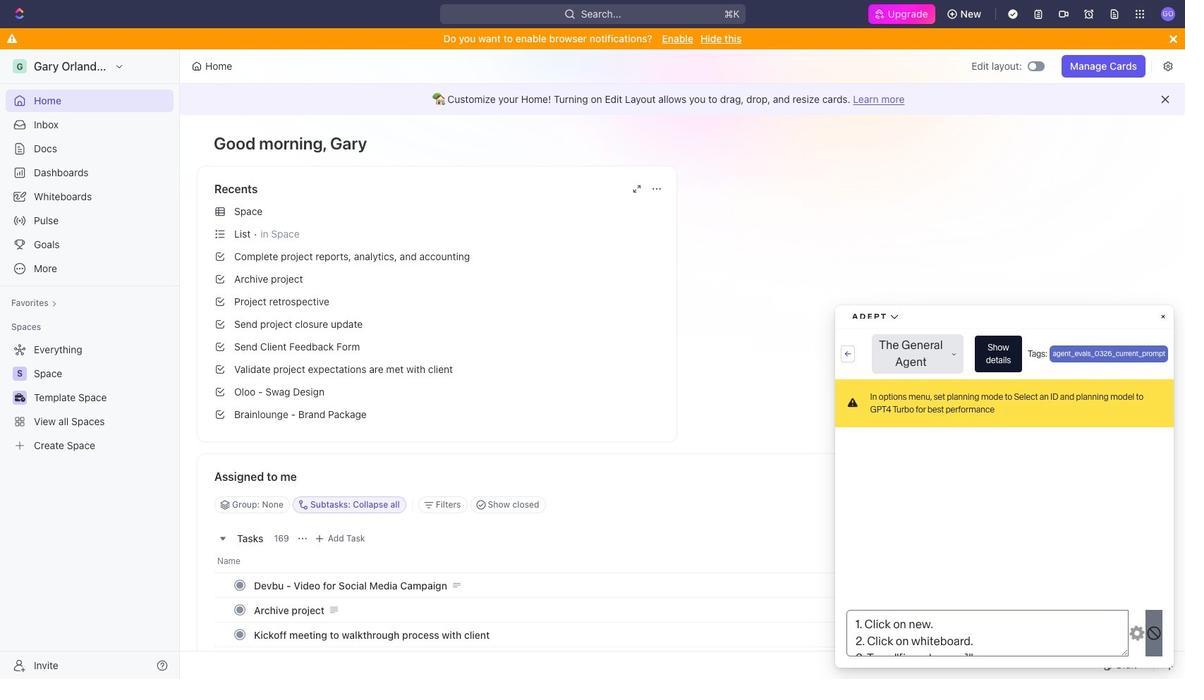 Task type: locate. For each thing, give the bounding box(es) containing it.
sidebar navigation
[[0, 49, 183, 679]]

gary orlando's workspace, , element
[[13, 59, 27, 73]]

tree inside sidebar navigation
[[6, 339, 174, 457]]

tree
[[6, 339, 174, 457]]

business time image
[[14, 394, 25, 402]]

alert
[[180, 84, 1185, 115]]



Task type: vqa. For each thing, say whether or not it's contained in the screenshot.
dialog
no



Task type: describe. For each thing, give the bounding box(es) containing it.
space, , element
[[13, 367, 27, 381]]



